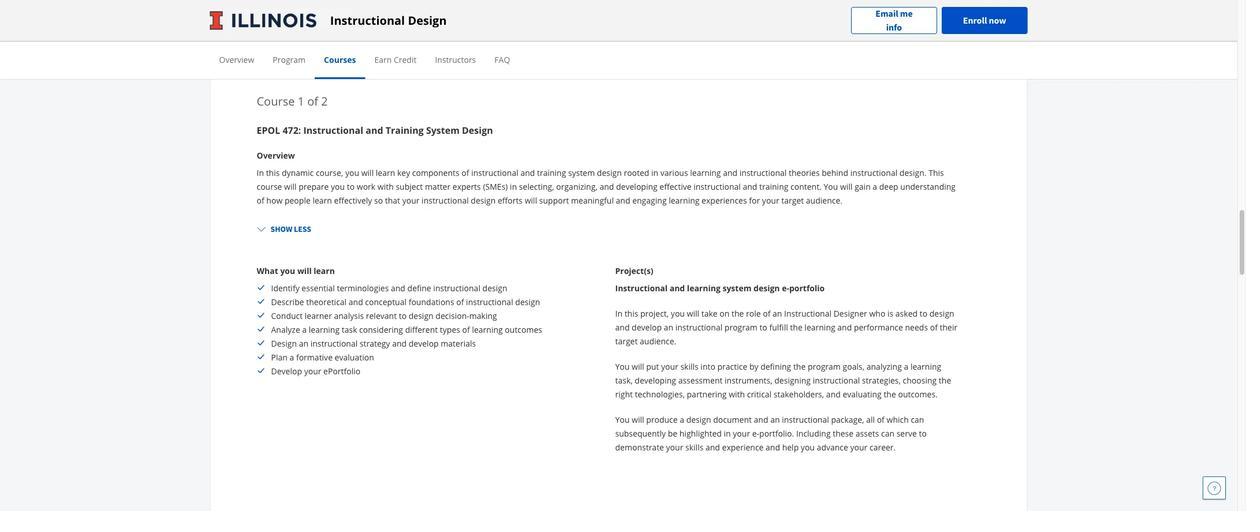 Task type: vqa. For each thing, say whether or not it's contained in the screenshot.
Information: We have updated our Terms of Use element
no



Task type: locate. For each thing, give the bounding box(es) containing it.
in up efforts
[[510, 181, 517, 192]]

the right on
[[732, 308, 744, 319]]

course
[[257, 181, 282, 192]]

the right the fulfill
[[790, 322, 803, 333]]

learn left key
[[376, 168, 395, 178]]

a right produce
[[680, 415, 684, 426]]

instructional up 'including' in the right bottom of the page
[[782, 415, 829, 426]]

program down role on the bottom right
[[725, 322, 757, 333]]

1 horizontal spatial audience.
[[806, 195, 843, 206]]

instructional inside you will produce a design document and an instructional package, all of which can subsequently be highlighted in your e-portfolio. including these assets can serve to demonstrate your skills and experience and help you advance your career.
[[782, 415, 829, 426]]

rooted
[[624, 168, 649, 178]]

task
[[342, 325, 357, 336]]

0 horizontal spatial e-
[[752, 429, 759, 439]]

learning inside the you will put your skills into practice by defining the program goals, analyzing a learning task, developing assessment instruments, designing instructional strategies, choosing the right technologies, partnering with critical stakeholders, and evaluating the outcomes.
[[911, 362, 941, 372]]

1 vertical spatial e-
[[752, 429, 759, 439]]

this left project,
[[625, 308, 638, 319]]

learning down designer on the bottom of the page
[[805, 322, 835, 333]]

in this dynamic course, you will learn key components of instructional and training system design rooted in various learning and instructional theories behind instructional design. this course will prepare you to work with subject matter experts (smes) in selecting, organizing, and developing effective instructional and training content. you will gain a deep understanding of how people learn effectively so that your instructional design efforts will support meaningful and engaging learning experiences for your target audience.
[[257, 168, 956, 206]]

instructional
[[330, 12, 405, 28], [303, 124, 363, 137], [615, 283, 668, 294], [784, 308, 832, 319]]

what you will learn
[[257, 266, 335, 277]]

the
[[732, 308, 744, 319], [790, 322, 803, 333], [793, 362, 806, 372], [939, 375, 951, 386], [884, 389, 896, 400]]

design inside you will produce a design document and an instructional package, all of which can subsequently be highlighted in your e-portfolio. including these assets can serve to demonstrate your skills and experience and help you advance your career.
[[686, 415, 711, 426]]

1 vertical spatial program
[[808, 362, 841, 372]]

learn down prepare
[[313, 195, 332, 206]]

target up the task,
[[615, 336, 638, 347]]

to up effectively at the top of the page
[[347, 181, 355, 192]]

1 horizontal spatial in
[[615, 308, 622, 319]]

to right serve at the bottom right of page
[[919, 429, 927, 439]]

the up designing at the right bottom of the page
[[793, 362, 806, 372]]

2 vertical spatial you
[[615, 415, 630, 426]]

design inside in this project, you will take on the role of an instructional designer who is asked to design and develop an instructional program to fulfill the learning and performance needs of their target audience.
[[930, 308, 954, 319]]

of right all
[[877, 415, 885, 426]]

will up the essential
[[297, 266, 312, 277]]

serve
[[897, 429, 917, 439]]

2 horizontal spatial in
[[724, 429, 731, 439]]

an up the fulfill
[[773, 308, 782, 319]]

instructional up experiences on the top right of the page
[[694, 181, 741, 192]]

you up the task,
[[615, 362, 630, 372]]

audience. up put
[[640, 336, 676, 347]]

instructional up (smes) at the top left of the page
[[471, 168, 518, 178]]

0 horizontal spatial design
[[271, 338, 297, 349]]

developing inside in this dynamic course, you will learn key components of instructional and training system design rooted in various learning and instructional theories behind instructional design. this course will prepare you to work with subject matter experts (smes) in selecting, organizing, and developing effective instructional and training content. you will gain a deep understanding of how people learn effectively so that your instructional design efforts will support meaningful and engaging learning experiences for your target audience.
[[616, 181, 658, 192]]

0 vertical spatial can
[[911, 415, 924, 426]]

develop down different
[[409, 338, 439, 349]]

1 vertical spatial target
[[615, 336, 638, 347]]

credit
[[394, 54, 417, 65]]

people
[[285, 195, 311, 206]]

0 horizontal spatial audience.
[[640, 336, 676, 347]]

a inside you will produce a design document and an instructional package, all of which can subsequently be highlighted in your e-portfolio. including these assets can serve to demonstrate your skills and experience and help you advance your career.
[[680, 415, 684, 426]]

e-
[[782, 283, 789, 294], [752, 429, 759, 439]]

0 vertical spatial system
[[568, 168, 595, 178]]

0 horizontal spatial with
[[378, 181, 394, 192]]

instructional design
[[330, 12, 447, 28]]

you inside the you will put your skills into practice by defining the program goals, analyzing a learning task, developing assessment instruments, designing instructional strategies, choosing the right technologies, partnering with critical stakeholders, and evaluating the outcomes.
[[615, 362, 630, 372]]

enroll now button
[[942, 7, 1028, 34]]

instructional down take
[[675, 322, 723, 333]]

instructional down the goals,
[[813, 375, 860, 386]]

training up selecting,
[[537, 168, 566, 178]]

document
[[713, 415, 752, 426]]

0 horizontal spatial program
[[725, 322, 757, 333]]

and
[[366, 124, 383, 137], [520, 168, 535, 178], [723, 168, 737, 178], [600, 181, 614, 192], [743, 181, 757, 192], [616, 195, 630, 206], [391, 283, 405, 294], [670, 283, 685, 294], [349, 297, 363, 308], [615, 322, 630, 333], [837, 322, 852, 333], [392, 338, 407, 349], [826, 389, 841, 400], [754, 415, 768, 426], [706, 442, 720, 453], [766, 442, 780, 453]]

1 horizontal spatial target
[[781, 195, 804, 206]]

project(s)
[[615, 266, 653, 277]]

will left take
[[687, 308, 699, 319]]

decision-
[[436, 311, 469, 322]]

1 vertical spatial this
[[625, 308, 638, 319]]

0 vertical spatial program
[[725, 322, 757, 333]]

can up serve at the bottom right of page
[[911, 415, 924, 426]]

to inside you will produce a design document and an instructional package, all of which can subsequently be highlighted in your e-portfolio. including these assets can serve to demonstrate your skills and experience and help you advance your career.
[[919, 429, 927, 439]]

e- up in this project, you will take on the role of an instructional designer who is asked to design and develop an instructional program to fulfill the learning and performance needs of their target audience.
[[782, 283, 789, 294]]

your
[[402, 195, 420, 206], [762, 195, 779, 206], [661, 362, 678, 372], [304, 366, 321, 377], [733, 429, 750, 439], [666, 442, 683, 453], [850, 442, 868, 453]]

audience. down content.
[[806, 195, 843, 206]]

developing inside the you will put your skills into practice by defining the program goals, analyzing a learning task, developing assessment instruments, designing instructional strategies, choosing the right technologies, partnering with critical stakeholders, and evaluating the outcomes.
[[635, 375, 676, 386]]

of up experts
[[462, 168, 469, 178]]

with inside the you will put your skills into practice by defining the program goals, analyzing a learning task, developing assessment instruments, designing instructional strategies, choosing the right technologies, partnering with critical stakeholders, and evaluating the outcomes.
[[729, 389, 745, 400]]

design up the highlighted
[[686, 415, 711, 426]]

design down analyze on the bottom left of page
[[271, 338, 297, 349]]

instructional inside in this project, you will take on the role of an instructional designer who is asked to design and develop an instructional program to fulfill the learning and performance needs of their target audience.
[[675, 322, 723, 333]]

you
[[824, 181, 838, 192], [615, 362, 630, 372], [615, 415, 630, 426]]

faq
[[494, 54, 510, 65]]

you inside in this dynamic course, you will learn key components of instructional and training system design rooted in various learning and instructional theories behind instructional design. this course will prepare you to work with subject matter experts (smes) in selecting, organizing, and developing effective instructional and training content. you will gain a deep understanding of how people learn effectively so that your instructional design efforts will support meaningful and engaging learning experiences for your target audience.
[[824, 181, 838, 192]]

1 vertical spatial audience.
[[640, 336, 676, 347]]

your right put
[[661, 362, 678, 372]]

work
[[357, 181, 375, 192]]

overview down epol
[[257, 150, 295, 161]]

2 vertical spatial in
[[724, 429, 731, 439]]

in down "document"
[[724, 429, 731, 439]]

this inside in this project, you will take on the role of an instructional designer who is asked to design and develop an instructional program to fulfill the learning and performance needs of their target audience.
[[625, 308, 638, 319]]

an inside you will produce a design document and an instructional package, all of which can subsequently be highlighted in your e-portfolio. including these assets can serve to demonstrate your skills and experience and help you advance your career.
[[770, 415, 780, 426]]

with inside in this dynamic course, you will learn key components of instructional and training system design rooted in various learning and instructional theories behind instructional design. this course will prepare you to work with subject matter experts (smes) in selecting, organizing, and developing effective instructional and training content. you will gain a deep understanding of how people learn effectively so that your instructional design efforts will support meaningful and engaging learning experiences for your target audience.
[[378, 181, 394, 192]]

strategies,
[[862, 375, 901, 386]]

you up identify
[[280, 266, 295, 277]]

a inside the you will put your skills into practice by defining the program goals, analyzing a learning task, developing assessment instruments, designing instructional strategies, choosing the right technologies, partnering with critical stakeholders, and evaluating the outcomes.
[[904, 362, 908, 372]]

instructional down the portfolio on the right bottom of page
[[784, 308, 832, 319]]

1 horizontal spatial can
[[911, 415, 924, 426]]

design
[[597, 168, 622, 178], [471, 195, 496, 206], [483, 283, 507, 294], [754, 283, 780, 294], [515, 297, 540, 308], [930, 308, 954, 319], [409, 311, 433, 322], [686, 415, 711, 426]]

advance
[[817, 442, 848, 453]]

you down course,
[[331, 181, 345, 192]]

learning up take
[[687, 283, 721, 294]]

e- inside you will produce a design document and an instructional package, all of which can subsequently be highlighted in your e-portfolio. including these assets can serve to demonstrate your skills and experience and help you advance your career.
[[752, 429, 759, 439]]

instructional inside in this project, you will take on the role of an instructional designer who is asked to design and develop an instructional program to fulfill the learning and performance needs of their target audience.
[[784, 308, 832, 319]]

design an instructional strategy and develop materials
[[271, 338, 476, 349]]

1 horizontal spatial system
[[723, 283, 752, 294]]

1 horizontal spatial e-
[[782, 283, 789, 294]]

their
[[940, 322, 958, 333]]

0 vertical spatial developing
[[616, 181, 658, 192]]

1 vertical spatial in
[[510, 181, 517, 192]]

meaningful
[[571, 195, 614, 206]]

0 horizontal spatial system
[[568, 168, 595, 178]]

what
[[257, 266, 278, 277]]

can up career.
[[881, 429, 895, 439]]

will down selecting,
[[525, 195, 537, 206]]

this for epol 472: instructional and training system design
[[266, 168, 280, 178]]

you up subsequently
[[615, 415, 630, 426]]

system
[[568, 168, 595, 178], [723, 283, 752, 294]]

e- up experience
[[752, 429, 759, 439]]

a up the choosing
[[904, 362, 908, 372]]

0 vertical spatial develop
[[632, 322, 662, 333]]

courses
[[324, 54, 356, 65]]

0 vertical spatial you
[[824, 181, 838, 192]]

your right for
[[762, 195, 779, 206]]

0 horizontal spatial training
[[537, 168, 566, 178]]

your down be
[[666, 442, 683, 453]]

with down instruments,
[[729, 389, 745, 400]]

program
[[725, 322, 757, 333], [808, 362, 841, 372]]

designing
[[775, 375, 811, 386]]

audience.
[[806, 195, 843, 206], [640, 336, 676, 347]]

audience. inside in this dynamic course, you will learn key components of instructional and training system design rooted in various learning and instructional theories behind instructional design. this course will prepare you to work with subject matter experts (smes) in selecting, organizing, and developing effective instructional and training content. you will gain a deep understanding of how people learn effectively so that your instructional design efforts will support meaningful and engaging learning experiences for your target audience.
[[806, 195, 843, 206]]

0 horizontal spatial in
[[510, 181, 517, 192]]

1 horizontal spatial this
[[625, 308, 638, 319]]

program left the goals,
[[808, 362, 841, 372]]

an up portfolio.
[[770, 415, 780, 426]]

describe theoretical and conceptual foundations of instructional design
[[271, 297, 540, 308]]

to inside in this dynamic course, you will learn key components of instructional and training system design rooted in various learning and instructional theories behind instructional design. this course will prepare you to work with subject matter experts (smes) in selecting, organizing, and developing effective instructional and training content. you will gain a deep understanding of how people learn effectively so that your instructional design efforts will support meaningful and engaging learning experiences for your target audience.
[[347, 181, 355, 192]]

you for learning
[[615, 362, 630, 372]]

terminologies
[[337, 283, 389, 294]]

you inside you will produce a design document and an instructional package, all of which can subsequently be highlighted in your e-portfolio. including these assets can serve to demonstrate your skills and experience and help you advance your career.
[[615, 415, 630, 426]]

develop down project,
[[632, 322, 662, 333]]

conceptual
[[365, 297, 407, 308]]

instructional up the earn
[[330, 12, 405, 28]]

0 horizontal spatial in
[[257, 168, 264, 178]]

1 vertical spatial design
[[462, 124, 493, 137]]

defining
[[761, 362, 791, 372]]

choosing
[[903, 375, 937, 386]]

design up 'making'
[[483, 283, 507, 294]]

a
[[873, 181, 877, 192], [302, 325, 307, 336], [290, 352, 294, 363], [904, 362, 908, 372], [680, 415, 684, 426]]

in right rooted
[[651, 168, 658, 178]]

0 vertical spatial with
[[378, 181, 394, 192]]

2 vertical spatial learn
[[314, 266, 335, 277]]

instructional up for
[[740, 168, 787, 178]]

0 horizontal spatial develop
[[409, 338, 439, 349]]

to
[[347, 181, 355, 192], [920, 308, 927, 319], [399, 311, 407, 322], [760, 322, 767, 333], [919, 429, 927, 439]]

1 vertical spatial skills
[[685, 442, 704, 453]]

this inside in this dynamic course, you will learn key components of instructional and training system design rooted in various learning and instructional theories behind instructional design. this course will prepare you to work with subject matter experts (smes) in selecting, organizing, and developing effective instructional and training content. you will gain a deep understanding of how people learn effectively so that your instructional design efforts will support meaningful and engaging learning experiences for your target audience.
[[266, 168, 280, 178]]

of
[[307, 93, 318, 109], [462, 168, 469, 178], [257, 195, 264, 206], [456, 297, 464, 308], [763, 308, 771, 319], [930, 322, 938, 333], [462, 325, 470, 336], [877, 415, 885, 426]]

system up on
[[723, 283, 752, 294]]

skills up assessment
[[680, 362, 699, 372]]

various
[[660, 168, 688, 178]]

who
[[869, 308, 885, 319]]

so
[[374, 195, 383, 206]]

will up subsequently
[[632, 415, 644, 426]]

training
[[537, 168, 566, 178], [759, 181, 788, 192]]

skills down the highlighted
[[685, 442, 704, 453]]

design down (smes) at the top left of the page
[[471, 195, 496, 206]]

1 vertical spatial training
[[759, 181, 788, 192]]

in left project,
[[615, 308, 622, 319]]

developing down rooted
[[616, 181, 658, 192]]

show less
[[271, 224, 311, 235]]

instructional down matter
[[422, 195, 469, 206]]

of right 1
[[307, 93, 318, 109]]

0 vertical spatial this
[[266, 168, 280, 178]]

1 vertical spatial you
[[615, 362, 630, 372]]

analyze a learning task considering different types of learning outcomes
[[271, 325, 542, 336]]

can
[[911, 415, 924, 426], [881, 429, 895, 439]]

1 horizontal spatial in
[[651, 168, 658, 178]]

assessment
[[678, 375, 723, 386]]

the down strategies,
[[884, 389, 896, 400]]

0 horizontal spatial target
[[615, 336, 638, 347]]

you will produce a design document and an instructional package, all of which can subsequently be highlighted in your e-portfolio. including these assets can serve to demonstrate your skills and experience and help you advance your career.
[[615, 415, 927, 453]]

program inside the you will put your skills into practice by defining the program goals, analyzing a learning task, developing assessment instruments, designing instructional strategies, choosing the right technologies, partnering with critical stakeholders, and evaluating the outcomes.
[[808, 362, 841, 372]]

of inside you will produce a design document and an instructional package, all of which can subsequently be highlighted in your e-portfolio. including these assets can serve to demonstrate your skills and experience and help you advance your career.
[[877, 415, 885, 426]]

0 vertical spatial in
[[651, 168, 658, 178]]

target down content.
[[781, 195, 804, 206]]

instructional
[[471, 168, 518, 178], [740, 168, 787, 178], [850, 168, 897, 178], [694, 181, 741, 192], [422, 195, 469, 206], [433, 283, 480, 294], [466, 297, 513, 308], [675, 322, 723, 333], [310, 338, 358, 349], [813, 375, 860, 386], [782, 415, 829, 426]]

1 horizontal spatial develop
[[632, 322, 662, 333]]

experts
[[453, 181, 481, 192]]

1 horizontal spatial program
[[808, 362, 841, 372]]

stakeholders,
[[774, 389, 824, 400]]

learning down effective
[[669, 195, 700, 206]]

1 vertical spatial overview
[[257, 150, 295, 161]]

identify essential terminologies and define instructional design
[[271, 283, 507, 294]]

a right gain
[[873, 181, 877, 192]]

1 horizontal spatial overview
[[257, 150, 295, 161]]

instructional down 2
[[303, 124, 363, 137]]

designer
[[834, 308, 867, 319]]

critical
[[747, 389, 772, 400]]

learning right various
[[690, 168, 721, 178]]

0 vertical spatial design
[[408, 12, 447, 28]]

training
[[386, 124, 424, 137]]

into
[[701, 362, 715, 372]]

1 vertical spatial can
[[881, 429, 895, 439]]

dynamic
[[282, 168, 314, 178]]

0 horizontal spatial this
[[266, 168, 280, 178]]

develop
[[632, 322, 662, 333], [409, 338, 439, 349]]

0 vertical spatial skills
[[680, 362, 699, 372]]

1 vertical spatial developing
[[635, 375, 676, 386]]

1 horizontal spatial with
[[729, 389, 745, 400]]

conduct
[[271, 311, 303, 322]]

2
[[321, 93, 328, 109]]

0 vertical spatial training
[[537, 168, 566, 178]]

developing down put
[[635, 375, 676, 386]]

enroll
[[963, 15, 987, 26]]

needs
[[905, 322, 928, 333]]

certificate menu element
[[210, 42, 1028, 79]]

0 vertical spatial audience.
[[806, 195, 843, 206]]

for
[[749, 195, 760, 206]]

to left the fulfill
[[760, 322, 767, 333]]

prepare
[[299, 181, 329, 192]]

0 vertical spatial in
[[257, 168, 264, 178]]

design up their
[[930, 308, 954, 319]]

on
[[720, 308, 730, 319]]

0 horizontal spatial overview
[[219, 54, 254, 65]]

in inside in this project, you will take on the role of an instructional designer who is asked to design and develop an instructional program to fulfill the learning and performance needs of their target audience.
[[615, 308, 622, 319]]

learning up the choosing
[[911, 362, 941, 372]]

0 vertical spatial target
[[781, 195, 804, 206]]

how
[[266, 195, 283, 206]]

1 vertical spatial learn
[[313, 195, 332, 206]]

define
[[407, 283, 431, 294]]

faq link
[[494, 54, 510, 65]]

you for subsequently
[[615, 415, 630, 426]]

gain
[[855, 181, 871, 192]]

you down 'behind'
[[824, 181, 838, 192]]

and inside the you will put your skills into practice by defining the program goals, analyzing a learning task, developing assessment instruments, designing instructional strategies, choosing the right technologies, partnering with critical stakeholders, and evaluating the outcomes.
[[826, 389, 841, 400]]

target
[[781, 195, 804, 206], [615, 336, 638, 347]]

0 vertical spatial overview
[[219, 54, 254, 65]]

0 vertical spatial e-
[[782, 283, 789, 294]]

in inside in this dynamic course, you will learn key components of instructional and training system design rooted in various learning and instructional theories behind instructional design. this course will prepare you to work with subject matter experts (smes) in selecting, organizing, and developing effective instructional and training content. you will gain a deep understanding of how people learn effectively so that your instructional design efforts will support meaningful and engaging learning experiences for your target audience.
[[257, 168, 264, 178]]

1 vertical spatial in
[[615, 308, 622, 319]]

training up for
[[759, 181, 788, 192]]

1 vertical spatial with
[[729, 389, 745, 400]]

plan
[[271, 352, 287, 363]]

project,
[[640, 308, 669, 319]]

you down 'including' in the right bottom of the page
[[801, 442, 815, 453]]



Task type: describe. For each thing, give the bounding box(es) containing it.
system
[[426, 124, 460, 137]]

evaluating
[[843, 389, 882, 400]]

of up materials
[[462, 325, 470, 336]]

essential
[[302, 283, 335, 294]]

will up people
[[284, 181, 297, 192]]

instructional up 'making'
[[466, 297, 513, 308]]

develop
[[271, 366, 302, 377]]

behind
[[822, 168, 848, 178]]

making
[[469, 311, 497, 322]]

portfolio.
[[759, 429, 794, 439]]

target inside in this project, you will take on the role of an instructional designer who is asked to design and develop an instructional program to fulfill the learning and performance needs of their target audience.
[[615, 336, 638, 347]]

technologies,
[[635, 389, 685, 400]]

is
[[888, 308, 893, 319]]

strategy
[[360, 338, 390, 349]]

you up work
[[345, 168, 359, 178]]

learning down learner
[[309, 325, 340, 336]]

program
[[273, 54, 306, 65]]

this
[[929, 168, 944, 178]]

learner
[[305, 311, 332, 322]]

different
[[405, 325, 438, 336]]

demonstrate
[[615, 442, 664, 453]]

organizing,
[[556, 181, 598, 192]]

1
[[298, 93, 304, 109]]

design up role on the bottom right
[[754, 283, 780, 294]]

evaluation
[[335, 352, 374, 363]]

will inside in this project, you will take on the role of an instructional designer who is asked to design and develop an instructional program to fulfill the learning and performance needs of their target audience.
[[687, 308, 699, 319]]

support
[[539, 195, 569, 206]]

career.
[[870, 442, 896, 453]]

subject
[[396, 181, 423, 192]]

you will put your skills into practice by defining the program goals, analyzing a learning task, developing assessment instruments, designing instructional strategies, choosing the right technologies, partnering with critical stakeholders, and evaluating the outcomes.
[[615, 362, 951, 400]]

a inside in this dynamic course, you will learn key components of instructional and training system design rooted in various learning and instructional theories behind instructional design. this course will prepare you to work with subject matter experts (smes) in selecting, organizing, and developing effective instructional and training content. you will gain a deep understanding of how people learn effectively so that your instructional design efforts will support meaningful and engaging learning experiences for your target audience.
[[873, 181, 877, 192]]

university of illinois image
[[210, 11, 316, 30]]

now
[[989, 15, 1006, 26]]

course,
[[316, 168, 343, 178]]

design.
[[900, 168, 927, 178]]

1 horizontal spatial design
[[408, 12, 447, 28]]

all
[[866, 415, 875, 426]]

your down "assets"
[[850, 442, 868, 453]]

design left rooted
[[597, 168, 622, 178]]

0 vertical spatial learn
[[376, 168, 395, 178]]

to down describe theoretical and conceptual foundations of instructional design
[[399, 311, 407, 322]]

an up formative
[[299, 338, 308, 349]]

theoretical
[[306, 297, 347, 308]]

outcomes
[[505, 325, 542, 336]]

your down subject on the top left
[[402, 195, 420, 206]]

the right the choosing
[[939, 375, 951, 386]]

engaging
[[632, 195, 667, 206]]

considering
[[359, 325, 403, 336]]

2 horizontal spatial design
[[462, 124, 493, 137]]

0 horizontal spatial can
[[881, 429, 895, 439]]

skills inside you will produce a design document and an instructional package, all of which can subsequently be highlighted in your e-portfolio. including these assets can serve to demonstrate your skills and experience and help you advance your career.
[[685, 442, 704, 453]]

in inside you will produce a design document and an instructional package, all of which can subsequently be highlighted in your e-portfolio. including these assets can serve to demonstrate your skills and experience and help you advance your career.
[[724, 429, 731, 439]]

overview link
[[219, 54, 254, 65]]

conduct learner analysis relevant to design decision-making
[[271, 311, 497, 322]]

analyze
[[271, 325, 300, 336]]

analysis
[[334, 311, 364, 322]]

describe
[[271, 297, 304, 308]]

subsequently
[[615, 429, 666, 439]]

will up work
[[361, 168, 374, 178]]

email me info
[[876, 8, 913, 33]]

show less button
[[252, 219, 316, 240]]

target inside in this dynamic course, you will learn key components of instructional and training system design rooted in various learning and instructional theories behind instructional design. this course will prepare you to work with subject matter experts (smes) in selecting, organizing, and developing effective instructional and training content. you will gain a deep understanding of how people learn effectively so that your instructional design efforts will support meaningful and engaging learning experiences for your target audience.
[[781, 195, 804, 206]]

an down project,
[[664, 322, 673, 333]]

epol
[[257, 124, 280, 137]]

foundations
[[409, 297, 454, 308]]

matter
[[425, 181, 450, 192]]

in this project, you will take on the role of an instructional designer who is asked to design and develop an instructional program to fulfill the learning and performance needs of their target audience.
[[615, 308, 958, 347]]

course
[[257, 93, 295, 109]]

goals,
[[843, 362, 864, 372]]

1 vertical spatial develop
[[409, 338, 439, 349]]

your down formative
[[304, 366, 321, 377]]

will left gain
[[840, 181, 853, 192]]

of right role on the bottom right
[[763, 308, 771, 319]]

472:
[[283, 124, 301, 137]]

a right 'plan'
[[290, 352, 294, 363]]

including
[[796, 429, 831, 439]]

learning down 'making'
[[472, 325, 503, 336]]

deep
[[879, 181, 898, 192]]

types
[[440, 325, 460, 336]]

package,
[[831, 415, 864, 426]]

program inside in this project, you will take on the role of an instructional designer who is asked to design and develop an instructional program to fulfill the learning and performance needs of their target audience.
[[725, 322, 757, 333]]

1 vertical spatial system
[[723, 283, 752, 294]]

your inside the you will put your skills into practice by defining the program goals, analyzing a learning task, developing assessment instruments, designing instructional strategies, choosing the right technologies, partnering with critical stakeholders, and evaluating the outcomes.
[[661, 362, 678, 372]]

selecting,
[[519, 181, 554, 192]]

design up different
[[409, 311, 433, 322]]

analyzing
[[867, 362, 902, 372]]

your up experience
[[733, 429, 750, 439]]

help
[[782, 442, 799, 453]]

will inside you will produce a design document and an instructional package, all of which can subsequently be highlighted in your e-portfolio. including these assets can serve to demonstrate your skills and experience and help you advance your career.
[[632, 415, 644, 426]]

performance
[[854, 322, 903, 333]]

role
[[746, 308, 761, 319]]

portfolio
[[789, 283, 825, 294]]

instructional down project(s)
[[615, 283, 668, 294]]

overview inside the certificate menu element
[[219, 54, 254, 65]]

theories
[[789, 168, 820, 178]]

system inside in this dynamic course, you will learn key components of instructional and training system design rooted in various learning and instructional theories behind instructional design. this course will prepare you to work with subject matter experts (smes) in selecting, organizing, and developing effective instructional and training content. you will gain a deep understanding of how people learn effectively so that your instructional design efforts will support meaningful and engaging learning experiences for your target audience.
[[568, 168, 595, 178]]

(smes)
[[483, 181, 508, 192]]

task,
[[615, 375, 633, 386]]

instructional up plan a formative evaluation
[[310, 338, 358, 349]]

epol 472: instructional and training system design
[[257, 124, 493, 137]]

design up outcomes
[[515, 297, 540, 308]]

show
[[271, 224, 292, 235]]

course 1 of 2
[[257, 93, 328, 109]]

take
[[701, 308, 718, 319]]

program link
[[273, 54, 306, 65]]

instructional inside the you will put your skills into practice by defining the program goals, analyzing a learning task, developing assessment instruments, designing instructional strategies, choosing the right technologies, partnering with critical stakeholders, and evaluating the outcomes.
[[813, 375, 860, 386]]

earn credit link
[[374, 54, 417, 65]]

you inside you will produce a design document and an instructional package, all of which can subsequently be highlighted in your e-portfolio. including these assets can serve to demonstrate your skills and experience and help you advance your career.
[[801, 442, 815, 453]]

earn
[[374, 54, 392, 65]]

in for project(s)
[[615, 308, 622, 319]]

of left how at the top left
[[257, 195, 264, 206]]

will inside the you will put your skills into practice by defining the program goals, analyzing a learning task, developing assessment instruments, designing instructional strategies, choosing the right technologies, partnering with critical stakeholders, and evaluating the outcomes.
[[632, 362, 644, 372]]

instructional up gain
[[850, 168, 897, 178]]

fulfill
[[769, 322, 788, 333]]

assets
[[856, 429, 879, 439]]

instructional up decision-
[[433, 283, 480, 294]]

efforts
[[498, 195, 523, 206]]

instructors link
[[435, 54, 476, 65]]

develop inside in this project, you will take on the role of an instructional designer who is asked to design and develop an instructional program to fulfill the learning and performance needs of their target audience.
[[632, 322, 662, 333]]

this for project(s)
[[625, 308, 638, 319]]

asked
[[896, 308, 918, 319]]

learning inside in this project, you will take on the role of an instructional designer who is asked to design and develop an instructional program to fulfill the learning and performance needs of their target audience.
[[805, 322, 835, 333]]

audience. inside in this project, you will take on the role of an instructional designer who is asked to design and develop an instructional program to fulfill the learning and performance needs of their target audience.
[[640, 336, 676, 347]]

courses link
[[324, 54, 356, 65]]

in for epol 472: instructional and training system design
[[257, 168, 264, 178]]

a right analyze on the bottom left of page
[[302, 325, 307, 336]]

you inside in this project, you will take on the role of an instructional designer who is asked to design and develop an instructional program to fulfill the learning and performance needs of their target audience.
[[671, 308, 685, 319]]

by
[[749, 362, 759, 372]]

of left their
[[930, 322, 938, 333]]

skills inside the you will put your skills into practice by defining the program goals, analyzing a learning task, developing assessment instruments, designing instructional strategies, choosing the right technologies, partnering with critical stakeholders, and evaluating the outcomes.
[[680, 362, 699, 372]]

email me info button
[[851, 7, 937, 34]]

instruments,
[[725, 375, 772, 386]]

which
[[887, 415, 909, 426]]

1 horizontal spatial training
[[759, 181, 788, 192]]

2 vertical spatial design
[[271, 338, 297, 349]]

email
[[876, 8, 898, 19]]

help center image
[[1207, 482, 1221, 495]]

experiences
[[702, 195, 747, 206]]

to up needs at the right of the page
[[920, 308, 927, 319]]

of up decision-
[[456, 297, 464, 308]]



